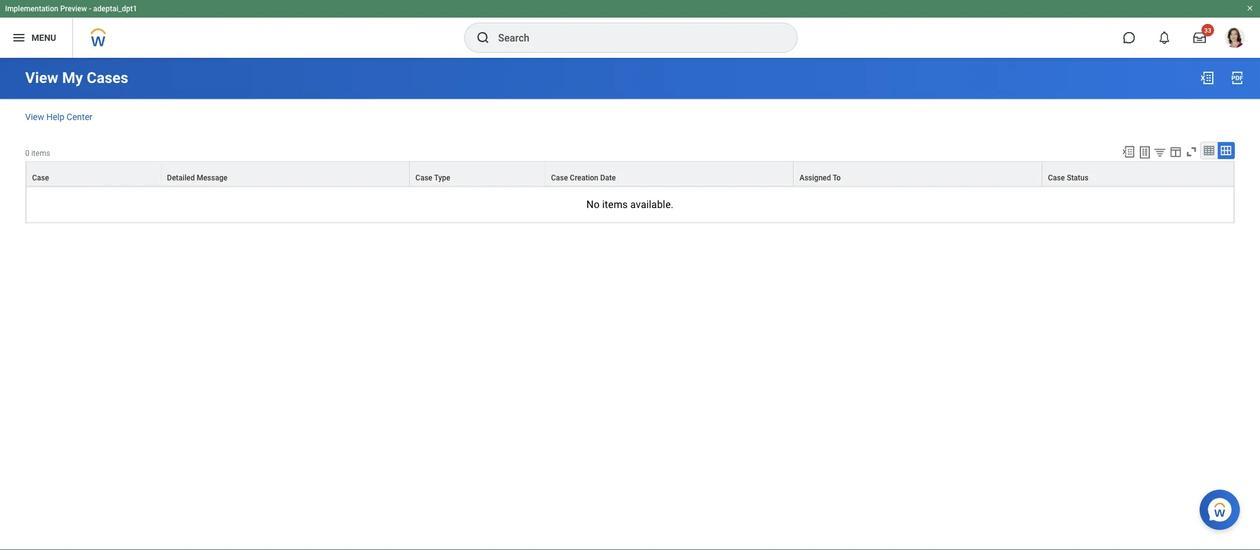Task type: locate. For each thing, give the bounding box(es) containing it.
1 case from the left
[[32, 173, 49, 182]]

items for no
[[602, 199, 628, 211]]

menu button
[[0, 18, 73, 58]]

0 items
[[25, 149, 50, 158]]

cases
[[87, 69, 128, 87]]

export to excel image
[[1200, 71, 1215, 86]]

2 case from the left
[[416, 173, 433, 182]]

case
[[32, 173, 49, 182], [416, 173, 433, 182], [551, 173, 568, 182], [1048, 173, 1065, 182]]

row
[[26, 161, 1234, 187]]

view for view my cases
[[25, 69, 58, 87]]

0 vertical spatial items
[[31, 149, 50, 158]]

row inside "view my cases" main content
[[26, 161, 1234, 187]]

case left creation
[[551, 173, 568, 182]]

close environment banner image
[[1246, 4, 1254, 12]]

0 horizontal spatial items
[[31, 149, 50, 158]]

case for case type
[[416, 173, 433, 182]]

case left status
[[1048, 173, 1065, 182]]

case for case status
[[1048, 173, 1065, 182]]

detailed message
[[167, 173, 228, 182]]

no items available.
[[587, 199, 674, 211]]

view help center
[[25, 112, 92, 122]]

view left help
[[25, 112, 44, 122]]

1 view from the top
[[25, 69, 58, 87]]

1 vertical spatial view
[[25, 112, 44, 122]]

view my cases
[[25, 69, 128, 87]]

detailed
[[167, 173, 195, 182]]

0 vertical spatial view
[[25, 69, 58, 87]]

profile logan mcneil image
[[1225, 28, 1245, 50]]

case left type
[[416, 173, 433, 182]]

1 vertical spatial items
[[602, 199, 628, 211]]

no
[[587, 199, 600, 211]]

-
[[89, 4, 91, 13]]

detailed message button
[[161, 162, 409, 186]]

implementation
[[5, 4, 58, 13]]

33 button
[[1186, 24, 1214, 52]]

justify image
[[11, 30, 26, 45]]

center
[[67, 112, 92, 122]]

menu
[[31, 32, 56, 43]]

3 case from the left
[[551, 173, 568, 182]]

message
[[197, 173, 228, 182]]

case inside "popup button"
[[1048, 173, 1065, 182]]

case button
[[26, 162, 161, 186]]

1 horizontal spatial items
[[602, 199, 628, 211]]

view left my
[[25, 69, 58, 87]]

items right 0
[[31, 149, 50, 158]]

row containing case
[[26, 161, 1234, 187]]

toolbar
[[1116, 142, 1235, 161]]

implementation preview -   adeptai_dpt1
[[5, 4, 137, 13]]

items
[[31, 149, 50, 158], [602, 199, 628, 211]]

view
[[25, 69, 58, 87], [25, 112, 44, 122]]

4 case from the left
[[1048, 173, 1065, 182]]

creation
[[570, 173, 599, 182]]

2 view from the top
[[25, 112, 44, 122]]

adeptai_dpt1
[[93, 4, 137, 13]]

notifications large image
[[1158, 31, 1171, 44]]

view help center link
[[25, 111, 92, 124]]

0
[[25, 149, 29, 158]]

items right no
[[602, 199, 628, 211]]

case down 0 items
[[32, 173, 49, 182]]



Task type: describe. For each thing, give the bounding box(es) containing it.
case status
[[1048, 173, 1089, 182]]

view printable version (pdf) image
[[1230, 71, 1245, 86]]

view for view help center
[[25, 112, 44, 122]]

case status button
[[1042, 162, 1234, 186]]

preview
[[60, 4, 87, 13]]

inbox large image
[[1194, 31, 1206, 44]]

help
[[46, 112, 64, 122]]

items for 0
[[31, 149, 50, 158]]

date
[[600, 173, 616, 182]]

case type button
[[410, 162, 545, 186]]

assigned
[[800, 173, 831, 182]]

fullscreen image
[[1185, 145, 1199, 159]]

case creation date button
[[545, 162, 793, 186]]

assigned to button
[[794, 162, 1042, 186]]

to
[[833, 173, 841, 182]]

select to filter grid data image
[[1153, 146, 1167, 159]]

33
[[1204, 26, 1212, 34]]

export to excel image
[[1122, 145, 1136, 159]]

menu banner
[[0, 0, 1260, 58]]

search image
[[476, 30, 491, 45]]

export to worksheets image
[[1138, 145, 1153, 160]]

case type
[[416, 173, 450, 182]]

case for case
[[32, 173, 49, 182]]

assigned to
[[800, 173, 841, 182]]

case for case creation date
[[551, 173, 568, 182]]

type
[[434, 173, 450, 182]]

view my cases main content
[[0, 58, 1260, 235]]

my
[[62, 69, 83, 87]]

available.
[[631, 199, 674, 211]]

status
[[1067, 173, 1089, 182]]

toolbar inside "view my cases" main content
[[1116, 142, 1235, 161]]

case creation date
[[551, 173, 616, 182]]

Search Workday  search field
[[498, 24, 771, 52]]

expand table image
[[1220, 144, 1233, 157]]

table image
[[1203, 144, 1216, 157]]

click to view/edit grid preferences image
[[1169, 145, 1183, 159]]



Task type: vqa. For each thing, say whether or not it's contained in the screenshot.
banner on the top
no



